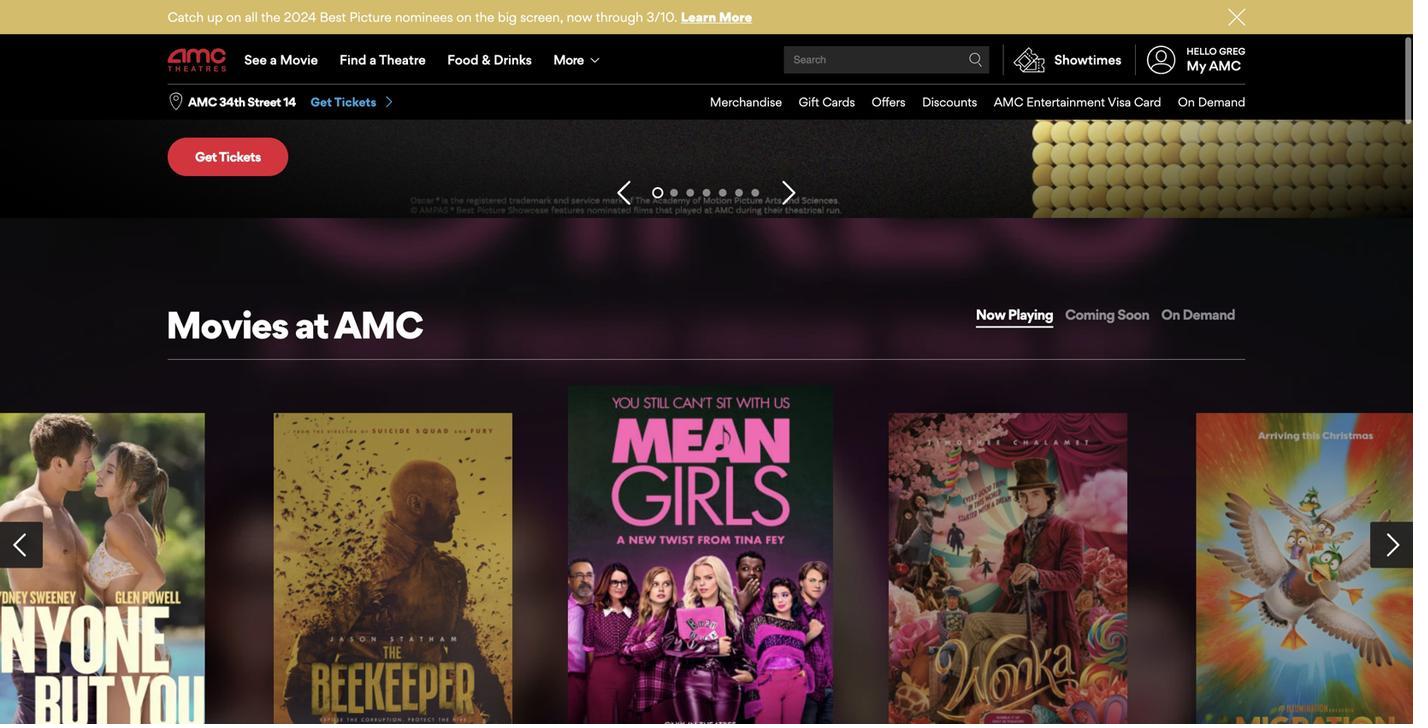 Task type: locate. For each thing, give the bounding box(es) containing it.
1 horizontal spatial the
[[300, 60, 327, 83]]

tickets down amc 34th street 14 button
[[219, 149, 261, 165]]

1 vertical spatial on
[[1162, 306, 1180, 323]]

get tickets link
[[311, 94, 395, 110], [168, 138, 288, 176]]

get tickets down find
[[311, 95, 377, 110]]

catch inside catch up on all the best picture nominees when they return to amc theatres ahead of hollywood's biggest night! get tickets now through 3/10.
[[168, 60, 219, 83]]

showtimes link
[[1003, 44, 1122, 75]]

get right 14
[[311, 95, 332, 110]]

picture up find a theatre at top
[[350, 9, 392, 25]]

coming
[[1065, 306, 1115, 323]]

catch up on all the 2024 best picture nominees on the big screen, now through 3/10. learn more
[[168, 9, 752, 25]]

1 vertical spatial 3/10.
[[603, 93, 645, 116]]

return
[[618, 60, 667, 83]]

hello greg my amc
[[1187, 46, 1246, 74]]

1 vertical spatial more
[[554, 52, 584, 68]]

on up food
[[456, 9, 472, 25]]

1 vertical spatial on demand
[[1162, 306, 1235, 323]]

0 horizontal spatial all
[[245, 9, 258, 25]]

on demand right soon
[[1162, 306, 1235, 323]]

now down drinks
[[490, 93, 527, 116]]

0 vertical spatial catch
[[168, 9, 204, 25]]

the left big
[[475, 9, 495, 25]]

demand
[[1198, 95, 1246, 110], [1183, 306, 1235, 323]]

amc right to
[[693, 60, 738, 83]]

amc left the 34th
[[188, 95, 217, 110]]

menu containing more
[[168, 36, 1246, 84]]

the left 2024
[[261, 9, 281, 25]]

cards
[[823, 95, 855, 110]]

0 vertical spatial get tickets link
[[311, 94, 395, 110]]

1 horizontal spatial get tickets
[[311, 95, 377, 110]]

catch
[[168, 9, 204, 25], [168, 60, 219, 83]]

0 horizontal spatial the
[[261, 9, 281, 25]]

0 vertical spatial on
[[1178, 95, 1195, 110]]

demand inside menu
[[1198, 95, 1246, 110]]

the inside catch up on all the best picture nominees when they return to amc theatres ahead of hollywood's biggest night! get tickets now through 3/10.
[[300, 60, 327, 83]]

the for picture
[[300, 60, 327, 83]]

amc entertainment visa card link
[[977, 85, 1162, 120]]

screen,
[[520, 9, 564, 25]]

0 vertical spatial now
[[567, 9, 593, 25]]

0 horizontal spatial now
[[490, 93, 527, 116]]

more
[[719, 9, 752, 25], [554, 52, 584, 68]]

get
[[396, 93, 427, 116], [311, 95, 332, 110], [195, 149, 217, 165]]

0 horizontal spatial more
[[554, 52, 584, 68]]

big
[[498, 9, 517, 25]]

on demand for on demand link
[[1178, 95, 1246, 110]]

on down 'my'
[[1178, 95, 1195, 110]]

2 catch from the top
[[168, 60, 219, 83]]

my
[[1187, 58, 1206, 74]]

all inside catch up on all the best picture nominees when they return to amc theatres ahead of hollywood's biggest night! get tickets now through 3/10.
[[278, 60, 295, 83]]

more button
[[543, 36, 614, 84]]

offers
[[872, 95, 906, 110]]

1 horizontal spatial tickets
[[334, 95, 377, 110]]

now
[[976, 306, 1006, 323]]

on demand inside on demand link
[[1178, 95, 1246, 110]]

1 vertical spatial nominees
[[438, 60, 520, 83]]

tickets down find
[[334, 95, 377, 110]]

up for catch up on all the best picture nominees when they return to amc theatres ahead of hollywood's biggest night! get tickets now through 3/10.
[[224, 60, 246, 83]]

3/10. down return
[[603, 93, 645, 116]]

1 catch from the top
[[168, 9, 204, 25]]

discounts link
[[906, 85, 977, 120]]

1 horizontal spatial up
[[224, 60, 246, 83]]

best up the night!
[[332, 60, 369, 83]]

0 horizontal spatial a
[[270, 52, 277, 68]]

user profile image
[[1138, 46, 1186, 74]]

on demand
[[1178, 95, 1246, 110], [1162, 306, 1235, 323]]

through up return
[[596, 9, 643, 25]]

on for on demand link
[[1178, 95, 1195, 110]]

through
[[596, 9, 643, 25], [532, 93, 598, 116]]

amc logo image
[[168, 48, 228, 72], [168, 48, 228, 72]]

demand down hello greg my amc
[[1198, 95, 1246, 110]]

on demand down 'my'
[[1178, 95, 1246, 110]]

food & drinks
[[447, 52, 532, 68]]

34th
[[219, 95, 245, 110]]

soon
[[1118, 306, 1150, 323]]

0 vertical spatial best
[[320, 9, 346, 25]]

3/10.
[[647, 9, 678, 25], [603, 93, 645, 116]]

on
[[226, 9, 242, 25], [456, 9, 472, 25], [251, 60, 273, 83]]

demand for on demand link
[[1198, 95, 1246, 110]]

amc 34th street 14 button
[[188, 94, 296, 110]]

on demand inside on demand button
[[1162, 306, 1235, 323]]

now right screen,
[[567, 9, 593, 25]]

see a movie link
[[234, 36, 329, 84]]

find
[[340, 52, 366, 68]]

food & drinks link
[[437, 36, 543, 84]]

1 vertical spatial now
[[490, 93, 527, 116]]

best right 2024
[[320, 9, 346, 25]]

on for best
[[226, 9, 242, 25]]

0 horizontal spatial get tickets link
[[168, 138, 288, 176]]

more down screen,
[[554, 52, 584, 68]]

get right the night!
[[396, 93, 427, 116]]

a
[[270, 52, 277, 68], [370, 52, 376, 68]]

on up street
[[251, 60, 273, 83]]

&
[[482, 52, 491, 68]]

demand inside button
[[1183, 306, 1235, 323]]

gift cards link
[[782, 85, 855, 120]]

up
[[207, 9, 223, 25], [224, 60, 246, 83]]

amc
[[1209, 58, 1241, 74], [693, 60, 738, 83], [994, 95, 1024, 110], [188, 95, 217, 110], [334, 302, 423, 348]]

on inside button
[[1162, 306, 1180, 323]]

0 horizontal spatial get tickets
[[195, 149, 261, 165]]

demand right soon
[[1183, 306, 1235, 323]]

amc right at
[[334, 302, 423, 348]]

1 vertical spatial through
[[532, 93, 598, 116]]

hollywood's
[[168, 93, 271, 116]]

go to my account page element
[[1136, 36, 1246, 84]]

get tickets
[[311, 95, 377, 110], [195, 149, 261, 165]]

0 horizontal spatial 3/10.
[[603, 93, 645, 116]]

get tickets link down hollywood's
[[168, 138, 288, 176]]

amc down showtimes image in the top right of the page
[[994, 95, 1024, 110]]

0 vertical spatial picture
[[350, 9, 392, 25]]

1 vertical spatial get tickets link
[[168, 138, 288, 176]]

up up the 34th
[[224, 60, 246, 83]]

0 vertical spatial up
[[207, 9, 223, 25]]

see a movie
[[244, 52, 318, 68]]

3/10. inside catch up on all the best picture nominees when they return to amc theatres ahead of hollywood's biggest night! get tickets now through 3/10.
[[603, 93, 645, 116]]

on for picture
[[251, 60, 273, 83]]

0 vertical spatial menu
[[168, 36, 1246, 84]]

food
[[447, 52, 479, 68]]

through down when
[[532, 93, 598, 116]]

1 horizontal spatial on
[[251, 60, 273, 83]]

the up biggest
[[300, 60, 327, 83]]

0 vertical spatial more
[[719, 9, 752, 25]]

amc inside catch up on all the best picture nominees when they return to amc theatres ahead of hollywood's biggest night! get tickets now through 3/10.
[[693, 60, 738, 83]]

ahead
[[819, 60, 871, 83]]

0 vertical spatial tickets
[[334, 95, 377, 110]]

tickets
[[334, 95, 377, 110], [219, 149, 261, 165]]

a right find
[[370, 52, 376, 68]]

playing
[[1008, 306, 1053, 323]]

nominees
[[395, 9, 453, 25], [438, 60, 520, 83]]

0 vertical spatial 3/10.
[[647, 9, 678, 25]]

1 a from the left
[[270, 52, 277, 68]]

3/10. left learn
[[647, 9, 678, 25]]

movie poster for migration image
[[1197, 413, 1413, 725]]

1 horizontal spatial more
[[719, 9, 752, 25]]

menu down submit search icon
[[693, 85, 1246, 120]]

dialog
[[0, 0, 1413, 725]]

on inside catch up on all the best picture nominees when they return to amc theatres ahead of hollywood's biggest night! get tickets now through 3/10.
[[251, 60, 273, 83]]

1 vertical spatial up
[[224, 60, 246, 83]]

best
[[320, 9, 346, 25], [332, 60, 369, 83]]

of
[[876, 60, 892, 83]]

showtimes
[[1055, 52, 1122, 68]]

on
[[1178, 95, 1195, 110], [1162, 306, 1180, 323]]

get tickets link down find
[[311, 94, 395, 110]]

get tickets down hollywood's
[[195, 149, 261, 165]]

movies at amc
[[166, 302, 423, 348]]

1 vertical spatial catch
[[168, 60, 219, 83]]

14
[[283, 95, 296, 110]]

menu
[[168, 36, 1246, 84], [693, 85, 1246, 120]]

0 horizontal spatial up
[[207, 9, 223, 25]]

greg
[[1219, 46, 1246, 57]]

1 vertical spatial tickets
[[219, 149, 261, 165]]

0 vertical spatial all
[[245, 9, 258, 25]]

0 horizontal spatial on
[[226, 9, 242, 25]]

2024
[[284, 9, 316, 25]]

up inside catch up on all the best picture nominees when they return to amc theatres ahead of hollywood's biggest night! get tickets now through 3/10.
[[224, 60, 246, 83]]

all up 14
[[278, 60, 295, 83]]

on up the see a movie link on the top left of page
[[226, 9, 242, 25]]

on demand button
[[1160, 304, 1237, 326]]

a right see
[[270, 52, 277, 68]]

night!
[[344, 93, 391, 116]]

up left 2024
[[207, 9, 223, 25]]

1 vertical spatial picture
[[374, 60, 433, 83]]

0 vertical spatial on demand
[[1178, 95, 1246, 110]]

on for on demand button
[[1162, 306, 1180, 323]]

1 horizontal spatial a
[[370, 52, 376, 68]]

hello
[[1187, 46, 1217, 57]]

all up see
[[245, 9, 258, 25]]

1 vertical spatial menu
[[693, 85, 1246, 120]]

1 vertical spatial best
[[332, 60, 369, 83]]

1 vertical spatial demand
[[1183, 306, 1235, 323]]

2 a from the left
[[370, 52, 376, 68]]

get down hollywood's
[[195, 149, 217, 165]]

visa
[[1108, 95, 1131, 110]]

1 vertical spatial all
[[278, 60, 295, 83]]

biggest
[[276, 93, 339, 116]]

the
[[261, 9, 281, 25], [475, 9, 495, 25], [300, 60, 327, 83]]

1 horizontal spatial all
[[278, 60, 295, 83]]

entertainment
[[1027, 95, 1105, 110]]

merchandise link
[[693, 85, 782, 120]]

2 horizontal spatial on
[[456, 9, 472, 25]]

on right soon
[[1162, 306, 1180, 323]]

menu down learn
[[168, 36, 1246, 84]]

more right learn
[[719, 9, 752, 25]]

tickets
[[432, 93, 485, 116]]

coming soon
[[1065, 306, 1150, 323]]

2 horizontal spatial get
[[396, 93, 427, 116]]

picture up the night!
[[374, 60, 433, 83]]

at
[[295, 302, 328, 348]]

now
[[567, 9, 593, 25], [490, 93, 527, 116]]

picture
[[350, 9, 392, 25], [374, 60, 433, 83]]

0 vertical spatial demand
[[1198, 95, 1246, 110]]

amc down greg
[[1209, 58, 1241, 74]]

all
[[245, 9, 258, 25], [278, 60, 295, 83]]



Task type: vqa. For each thing, say whether or not it's contained in the screenshot.
middle Events
no



Task type: describe. For each thing, give the bounding box(es) containing it.
when
[[525, 60, 572, 83]]

demand for on demand button
[[1183, 306, 1235, 323]]

amc inside amc 34th street 14 button
[[188, 95, 217, 110]]

1 horizontal spatial get
[[311, 95, 332, 110]]

1 horizontal spatial get tickets link
[[311, 94, 395, 110]]

amc inside hello greg my amc
[[1209, 58, 1241, 74]]

learn
[[681, 9, 716, 25]]

theatres
[[743, 60, 814, 83]]

now playing
[[976, 306, 1053, 323]]

menu containing merchandise
[[693, 85, 1246, 120]]

amc 34th street 14
[[188, 95, 296, 110]]

the for best
[[261, 9, 281, 25]]

picture inside catch up on all the best picture nominees when they return to amc theatres ahead of hollywood's biggest night! get tickets now through 3/10.
[[374, 60, 433, 83]]

0 vertical spatial get tickets
[[311, 95, 377, 110]]

nominees inside catch up on all the best picture nominees when they return to amc theatres ahead of hollywood's biggest night! get tickets now through 3/10.
[[438, 60, 520, 83]]

all for best
[[278, 60, 295, 83]]

2 horizontal spatial the
[[475, 9, 495, 25]]

find a theatre
[[340, 52, 426, 68]]

amc inside "amc entertainment visa card" link
[[994, 95, 1024, 110]]

movie poster for anyone but you image
[[0, 413, 205, 725]]

get inside catch up on all the best picture nominees when they return to amc theatres ahead of hollywood's biggest night! get tickets now through 3/10.
[[396, 93, 427, 116]]

amc entertainment visa card
[[994, 95, 1162, 110]]

movie
[[280, 52, 318, 68]]

movie poster for wonka image
[[889, 413, 1128, 725]]

now playing button
[[974, 304, 1055, 326]]

1 vertical spatial get tickets
[[195, 149, 261, 165]]

0 vertical spatial nominees
[[395, 9, 453, 25]]

now inside catch up on all the best picture nominees when they return to amc theatres ahead of hollywood's biggest night! get tickets now through 3/10.
[[490, 93, 527, 116]]

theatre
[[379, 52, 426, 68]]

submit search icon image
[[969, 53, 983, 67]]

they
[[577, 60, 613, 83]]

through inside catch up on all the best picture nominees when they return to amc theatres ahead of hollywood's biggest night! get tickets now through 3/10.
[[532, 93, 598, 116]]

0 horizontal spatial tickets
[[219, 149, 261, 165]]

catch for catch up on all the 2024 best picture nominees on the big screen, now through 3/10. learn more
[[168, 9, 204, 25]]

more inside button
[[554, 52, 584, 68]]

gift cards
[[799, 95, 855, 110]]

1 horizontal spatial 3/10.
[[647, 9, 678, 25]]

offers link
[[855, 85, 906, 120]]

movie poster for mean girls image
[[568, 386, 833, 725]]

coming soon button
[[1064, 304, 1151, 326]]

a for theatre
[[370, 52, 376, 68]]

search the AMC website text field
[[791, 53, 969, 66]]

card
[[1134, 95, 1162, 110]]

street
[[247, 95, 281, 110]]

discounts
[[922, 95, 977, 110]]

to
[[672, 60, 689, 83]]

on demand link
[[1162, 85, 1246, 120]]

see
[[244, 52, 267, 68]]

on demand for on demand button
[[1162, 306, 1235, 323]]

close this dialog image
[[1383, 691, 1401, 709]]

find a theatre link
[[329, 36, 437, 84]]

1 horizontal spatial now
[[567, 9, 593, 25]]

best inside catch up on all the best picture nominees when they return to amc theatres ahead of hollywood's biggest night! get tickets now through 3/10.
[[332, 60, 369, 83]]

merchandise
[[710, 95, 782, 110]]

gift
[[799, 95, 820, 110]]

learn more link
[[681, 9, 752, 25]]

best picture showcase 2024 image
[[0, 0, 1413, 218]]

drinks
[[494, 52, 532, 68]]

catch for catch up on all the best picture nominees when they return to amc theatres ahead of hollywood's biggest night! get tickets now through 3/10.
[[168, 60, 219, 83]]

showtimes image
[[1004, 44, 1055, 75]]

a for movie
[[270, 52, 277, 68]]

movies
[[166, 302, 288, 348]]

all for 2024
[[245, 9, 258, 25]]

0 horizontal spatial get
[[195, 149, 217, 165]]

up for catch up on all the 2024 best picture nominees on the big screen, now through 3/10. learn more
[[207, 9, 223, 25]]

catch up on all the best picture nominees when they return to amc theatres ahead of hollywood's biggest night! get tickets now through 3/10.
[[168, 60, 892, 116]]

0 vertical spatial through
[[596, 9, 643, 25]]

movie poster for the beekeeper image
[[274, 413, 512, 725]]



